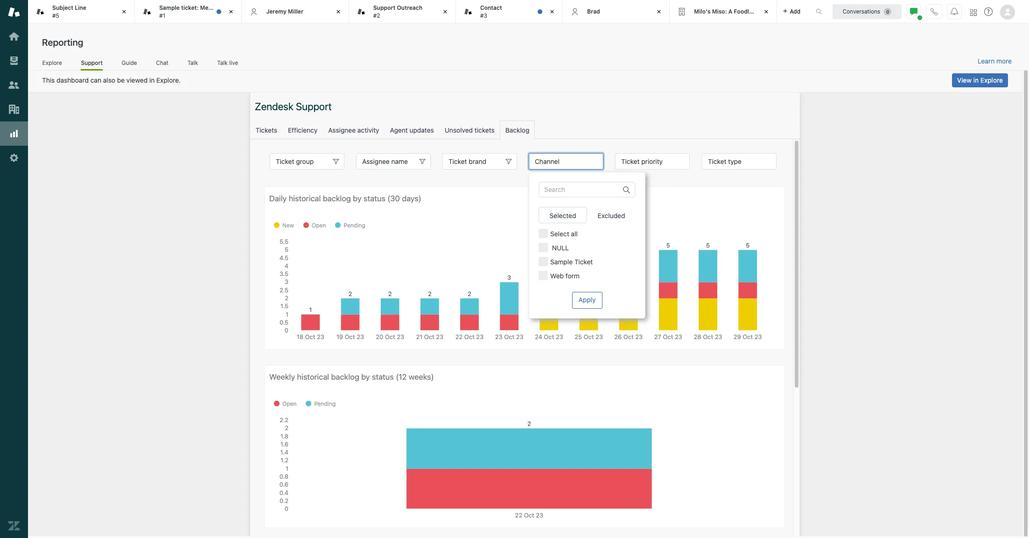 Task type: locate. For each thing, give the bounding box(es) containing it.
be
[[117, 76, 125, 84]]

4 tab from the left
[[456, 0, 563, 23]]

in inside button
[[974, 76, 980, 84]]

miller
[[288, 8, 304, 15]]

1 vertical spatial explore
[[981, 76, 1004, 84]]

get started image
[[8, 30, 20, 43]]

talk link
[[187, 59, 198, 69]]

tab
[[28, 0, 135, 23], [135, 0, 242, 23], [349, 0, 456, 23], [456, 0, 563, 23]]

1 horizontal spatial explore
[[981, 76, 1004, 84]]

talk inside 'link'
[[217, 59, 228, 66]]

meet
[[200, 4, 214, 11]]

talk left the live
[[217, 59, 228, 66]]

1 tab from the left
[[28, 0, 135, 23]]

close image left milo's
[[655, 7, 664, 16]]

explore link
[[42, 59, 62, 69]]

support up #2
[[374, 4, 396, 11]]

3 close image from the left
[[762, 7, 771, 16]]

in
[[149, 76, 155, 84], [974, 76, 980, 84]]

explore up this
[[42, 59, 62, 66]]

learn
[[979, 57, 995, 65]]

talk right chat
[[188, 59, 198, 66]]

talk live link
[[217, 59, 239, 69]]

1 horizontal spatial talk
[[217, 59, 228, 66]]

support inside support outreach #2
[[374, 4, 396, 11]]

reporting image
[[8, 128, 20, 140]]

close image right the
[[227, 7, 236, 16]]

support up the can
[[81, 59, 103, 66]]

can
[[90, 76, 101, 84]]

this dashboard can also be viewed in explore.
[[42, 76, 181, 84]]

explore
[[42, 59, 62, 66], [981, 76, 1004, 84]]

close image right outreach
[[441, 7, 450, 16]]

jeremy miller
[[266, 8, 304, 15]]

foodlez
[[735, 8, 756, 15]]

notifications image
[[951, 8, 959, 15]]

2 in from the left
[[974, 76, 980, 84]]

2 horizontal spatial close image
[[762, 7, 771, 16]]

brad tab
[[563, 0, 670, 23]]

customers image
[[8, 79, 20, 91]]

talk for talk
[[188, 59, 198, 66]]

contact #3
[[481, 4, 502, 19]]

1 horizontal spatial close image
[[334, 7, 343, 16]]

3 tab from the left
[[349, 0, 456, 23]]

button displays agent's chat status as online. image
[[911, 8, 918, 15]]

support
[[374, 4, 396, 11], [81, 59, 103, 66]]

learn more link
[[979, 57, 1013, 65]]

1 vertical spatial support
[[81, 59, 103, 66]]

in right viewed
[[149, 76, 155, 84]]

1 horizontal spatial support
[[374, 4, 396, 11]]

jeremy
[[266, 8, 287, 15]]

0 horizontal spatial close image
[[120, 7, 129, 16]]

close image inside the jeremy miller tab
[[334, 7, 343, 16]]

0 horizontal spatial in
[[149, 76, 155, 84]]

live
[[229, 59, 238, 66]]

miso:
[[713, 8, 728, 15]]

in right view
[[974, 76, 980, 84]]

2 tab from the left
[[135, 0, 242, 23]]

2 talk from the left
[[217, 59, 228, 66]]

close image inside milo's miso: a foodlez subsidiary tab
[[762, 7, 771, 16]]

tab containing subject line
[[28, 0, 135, 23]]

2 close image from the left
[[334, 7, 343, 16]]

support outreach #2
[[374, 4, 423, 19]]

1 close image from the left
[[120, 7, 129, 16]]

0 horizontal spatial explore
[[42, 59, 62, 66]]

tab containing sample ticket: meet the ticket
[[135, 0, 242, 23]]

close image left #1
[[120, 7, 129, 16]]

chat link
[[156, 59, 169, 69]]

more
[[997, 57, 1013, 65]]

zendesk image
[[8, 520, 20, 532]]

close image
[[227, 7, 236, 16], [441, 7, 450, 16], [548, 7, 557, 16], [655, 7, 664, 16]]

talk
[[188, 59, 198, 66], [217, 59, 228, 66]]

talk for talk live
[[217, 59, 228, 66]]

the
[[216, 4, 225, 11]]

#2
[[374, 12, 380, 19]]

1 horizontal spatial in
[[974, 76, 980, 84]]

milo's miso: a foodlez subsidiary tab
[[670, 0, 787, 23]]

close image left #2
[[334, 7, 343, 16]]

4 close image from the left
[[655, 7, 664, 16]]

close image right foodlez
[[762, 7, 771, 16]]

close image left brad
[[548, 7, 557, 16]]

close image
[[120, 7, 129, 16], [334, 7, 343, 16], [762, 7, 771, 16]]

explore inside button
[[981, 76, 1004, 84]]

1 talk from the left
[[188, 59, 198, 66]]

view in explore
[[958, 76, 1004, 84]]

0 vertical spatial support
[[374, 4, 396, 11]]

0 horizontal spatial support
[[81, 59, 103, 66]]

0 horizontal spatial talk
[[188, 59, 198, 66]]

explore down learn more link
[[981, 76, 1004, 84]]



Task type: vqa. For each thing, say whether or not it's contained in the screenshot.
Close icon within New ticket Tab
no



Task type: describe. For each thing, give the bounding box(es) containing it.
milo's miso: a foodlez subsidiary
[[695, 8, 787, 15]]

add button
[[777, 0, 807, 23]]

main element
[[0, 0, 28, 538]]

get help image
[[985, 7, 994, 16]]

zendesk products image
[[971, 9, 978, 16]]

close image inside brad tab
[[655, 7, 664, 16]]

admin image
[[8, 152, 20, 164]]

milo's
[[695, 8, 711, 15]]

viewed
[[127, 76, 148, 84]]

a
[[729, 8, 733, 15]]

#5
[[52, 12, 59, 19]]

1 close image from the left
[[227, 7, 236, 16]]

view in explore button
[[953, 73, 1009, 87]]

ticket
[[226, 4, 242, 11]]

close image for milo's miso: a foodlez subsidiary
[[762, 7, 771, 16]]

tabs tab list
[[28, 0, 807, 23]]

subject
[[52, 4, 73, 11]]

support link
[[81, 59, 103, 71]]

#3
[[481, 12, 488, 19]]

views image
[[8, 55, 20, 67]]

sample ticket: meet the ticket #1
[[159, 4, 242, 19]]

close image for jeremy miller
[[334, 7, 343, 16]]

outreach
[[397, 4, 423, 11]]

3 close image from the left
[[548, 7, 557, 16]]

ticket:
[[181, 4, 199, 11]]

subject line #5
[[52, 4, 86, 19]]

subsidiary
[[758, 8, 787, 15]]

support for support
[[81, 59, 103, 66]]

dashboard
[[57, 76, 89, 84]]

tab containing contact
[[456, 0, 563, 23]]

tab containing support outreach
[[349, 0, 456, 23]]

conversations
[[843, 8, 881, 15]]

zendesk support image
[[8, 6, 20, 18]]

close image inside tab
[[120, 7, 129, 16]]

reporting
[[42, 37, 83, 48]]

2 close image from the left
[[441, 7, 450, 16]]

learn more
[[979, 57, 1013, 65]]

#1
[[159, 12, 166, 19]]

talk live
[[217, 59, 238, 66]]

conversations button
[[833, 4, 902, 19]]

also
[[103, 76, 115, 84]]

line
[[75, 4, 86, 11]]

view
[[958, 76, 972, 84]]

guide link
[[121, 59, 137, 69]]

brad
[[588, 8, 601, 15]]

sample
[[159, 4, 180, 11]]

support for support outreach #2
[[374, 4, 396, 11]]

jeremy miller tab
[[242, 0, 349, 23]]

this
[[42, 76, 55, 84]]

1 in from the left
[[149, 76, 155, 84]]

contact
[[481, 4, 502, 11]]

chat
[[156, 59, 169, 66]]

explore.
[[157, 76, 181, 84]]

organizations image
[[8, 103, 20, 115]]

guide
[[122, 59, 137, 66]]

add
[[791, 8, 801, 15]]

0 vertical spatial explore
[[42, 59, 62, 66]]



